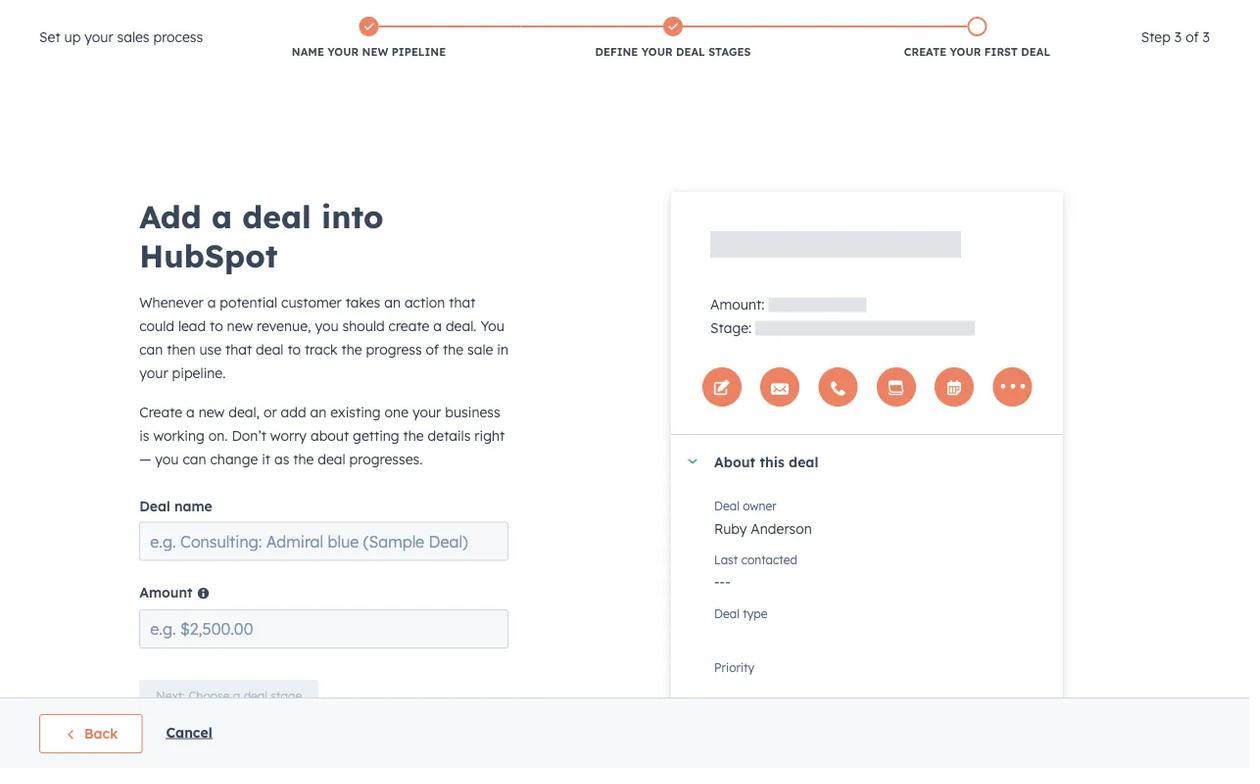 Task type: vqa. For each thing, say whether or not it's contained in the screenshot.
Next: Choose a deal stage button
yes



Task type: locate. For each thing, give the bounding box(es) containing it.
stage:
[[710, 319, 752, 337]]

1 3 from the left
[[1174, 28, 1182, 46]]

create your first deal list item
[[825, 13, 1129, 64]]

0 vertical spatial to
[[210, 317, 223, 334]]

0 horizontal spatial 3
[[1174, 28, 1182, 46]]

can
[[139, 340, 163, 357], [183, 450, 206, 467]]

deal inside add a deal into hubspot
[[242, 196, 311, 235]]

your right one
[[412, 403, 441, 420]]

right
[[475, 426, 505, 444]]

a for add a deal into hubspot
[[212, 196, 232, 235]]

deal left the type
[[714, 606, 740, 621]]

name
[[292, 45, 324, 59]]

the right as
[[293, 450, 314, 467]]

new up on.
[[199, 403, 225, 420]]

new left pipeline
[[362, 45, 388, 59]]

1 vertical spatial to
[[287, 340, 301, 357]]

new down the potential
[[227, 317, 253, 334]]

it
[[262, 450, 270, 467]]

Priority text field
[[714, 671, 1043, 702]]

new inside create a new deal, or add an existing one your business is working on. don't worry about getting the details right — you can change it as the deal progresses.
[[199, 403, 225, 420]]

1 horizontal spatial that
[[449, 293, 476, 310]]

that right use
[[225, 340, 252, 357]]

0 vertical spatial new
[[362, 45, 388, 59]]

the down should at left top
[[341, 340, 362, 357]]

deal left 'stage'
[[244, 688, 267, 703]]

2 vertical spatial new
[[199, 403, 225, 420]]

of down create
[[426, 340, 439, 357]]

new inside whenever a potential customer takes an action that could lead to new revenue, you should create a deal. you can then use that deal to track the progress of the sale in your pipeline.
[[227, 317, 253, 334]]

lead
[[178, 317, 206, 334]]

deal inside create a new deal, or add an existing one your business is working on. don't worry about getting the details right — you can change it as the deal progresses.
[[318, 450, 346, 467]]

about this deal button
[[671, 435, 1043, 488]]

next: choose a deal stage
[[156, 688, 302, 703]]

0 horizontal spatial of
[[426, 340, 439, 357]]

customer
[[281, 293, 342, 310]]

can down working
[[183, 450, 206, 467]]

deal left name
[[139, 497, 170, 514]]

0 horizontal spatial new
[[199, 403, 225, 420]]

don't
[[232, 426, 266, 444]]

choose
[[188, 688, 230, 703]]

next:
[[156, 688, 185, 703]]

create
[[904, 45, 947, 59], [139, 403, 182, 420]]

0 vertical spatial create
[[904, 45, 947, 59]]

1 horizontal spatial an
[[384, 293, 401, 310]]

a up working
[[186, 403, 195, 420]]

Last contacted text field
[[714, 563, 1043, 595]]

business
[[445, 403, 500, 420]]

list
[[217, 13, 1129, 64]]

an inside create a new deal, or add an existing one your business is working on. don't worry about getting the details right — you can change it as the deal progresses.
[[310, 403, 327, 420]]

1 vertical spatial you
[[155, 450, 179, 467]]

—
[[139, 450, 151, 467]]

1 horizontal spatial you
[[315, 317, 339, 334]]

1 vertical spatial an
[[310, 403, 327, 420]]

new inside list item
[[362, 45, 388, 59]]

calling icon button
[[916, 2, 949, 31]]

Deal name text field
[[139, 521, 509, 561]]

to up use
[[210, 317, 223, 334]]

deal.
[[446, 317, 477, 334]]

about
[[311, 426, 349, 444]]

amount:
[[710, 296, 765, 313]]

deal right first
[[1021, 45, 1050, 59]]

whenever
[[139, 293, 204, 310]]

could
[[139, 317, 174, 334]]

about
[[714, 453, 755, 470]]

a right choose
[[233, 688, 240, 703]]

an up create
[[384, 293, 401, 310]]

a right add
[[212, 196, 232, 235]]

2 horizontal spatial new
[[362, 45, 388, 59]]

create
[[389, 317, 429, 334]]

existing
[[330, 403, 381, 420]]

0 horizontal spatial that
[[225, 340, 252, 357]]

add a deal into hubspot
[[139, 196, 384, 275]]

a inside create a new deal, or add an existing one your business is working on. don't worry about getting the details right — you can change it as the deal progresses.
[[186, 403, 195, 420]]

that
[[449, 293, 476, 310], [225, 340, 252, 357]]

caret image
[[687, 459, 699, 464]]

as
[[274, 450, 289, 467]]

new
[[362, 45, 388, 59], [227, 317, 253, 334], [199, 403, 225, 420]]

working
[[153, 426, 205, 444]]

deal left 'into'
[[242, 196, 311, 235]]

deal down revenue,
[[256, 340, 284, 357]]

an right add
[[310, 403, 327, 420]]

ruby anderson button
[[714, 509, 1043, 542]]

a for whenever a potential customer takes an action that could lead to new revenue, you should create a deal. you can then use that deal to track the progress of the sale in your pipeline.
[[207, 293, 216, 310]]

or
[[264, 403, 277, 420]]

1 vertical spatial create
[[139, 403, 182, 420]]

0 vertical spatial can
[[139, 340, 163, 357]]

last contacted
[[714, 552, 797, 567]]

your
[[85, 28, 113, 46], [327, 45, 359, 59], [641, 45, 673, 59], [950, 45, 981, 59], [139, 364, 168, 381], [412, 403, 441, 420]]

pipeline.
[[172, 364, 226, 381]]

you up the track
[[315, 317, 339, 334]]

create up is
[[139, 403, 182, 420]]

a
[[212, 196, 232, 235], [207, 293, 216, 310], [433, 317, 442, 334], [186, 403, 195, 420], [233, 688, 240, 703]]

deal for deal name
[[139, 497, 170, 514]]

getting
[[353, 426, 399, 444]]

deal
[[676, 45, 705, 59], [1021, 45, 1050, 59], [242, 196, 311, 235], [256, 340, 284, 357], [318, 450, 346, 467], [789, 453, 819, 470], [244, 688, 267, 703]]

sale
[[467, 340, 493, 357]]

0 vertical spatial you
[[315, 317, 339, 334]]

a left the "deal."
[[433, 317, 442, 334]]

whenever a potential customer takes an action that could lead to new revenue, you should create a deal. you can then use that deal to track the progress of the sale in your pipeline.
[[139, 293, 508, 381]]

a inside add a deal into hubspot
[[212, 196, 232, 235]]

a for create a new deal, or add an existing one your business is working on. don't worry about getting the details right — you can change it as the deal progresses.
[[186, 403, 195, 420]]

create inside list item
[[904, 45, 947, 59]]

can down could in the top left of the page
[[139, 340, 163, 357]]

the
[[341, 340, 362, 357], [443, 340, 464, 357], [403, 426, 424, 444], [293, 450, 314, 467]]

you right —
[[155, 450, 179, 467]]

that up the "deal."
[[449, 293, 476, 310]]

0 horizontal spatial an
[[310, 403, 327, 420]]

0 vertical spatial an
[[384, 293, 401, 310]]

1 horizontal spatial to
[[287, 340, 301, 357]]

deal down the about
[[318, 450, 346, 467]]

menu item
[[1103, 0, 1226, 31]]

your right define
[[641, 45, 673, 59]]

deal right this
[[789, 453, 819, 470]]

1 vertical spatial of
[[426, 340, 439, 357]]

3
[[1174, 28, 1182, 46], [1203, 28, 1210, 46]]

add
[[281, 403, 306, 420]]

cancel
[[166, 724, 212, 741]]

your down then
[[139, 364, 168, 381]]

a left the potential
[[207, 293, 216, 310]]

action
[[404, 293, 445, 310]]

1 horizontal spatial new
[[227, 317, 253, 334]]

your right up at the left
[[85, 28, 113, 46]]

2 3 from the left
[[1203, 28, 1210, 46]]

name your new pipeline completed list item
[[217, 13, 521, 64]]

your right name
[[327, 45, 359, 59]]

type
[[743, 606, 768, 621]]

1 vertical spatial that
[[225, 340, 252, 357]]

1 vertical spatial new
[[227, 317, 253, 334]]

1 horizontal spatial create
[[904, 45, 947, 59]]

deal
[[139, 497, 170, 514], [714, 498, 740, 513], [714, 606, 740, 621]]

about this deal
[[714, 453, 819, 470]]

1 vertical spatial can
[[183, 450, 206, 467]]

marketplaces button
[[954, 0, 995, 31]]

deal left stages
[[676, 45, 705, 59]]

you
[[315, 317, 339, 334], [155, 450, 179, 467]]

progress
[[366, 340, 422, 357]]

of
[[1186, 28, 1199, 46], [426, 340, 439, 357]]

this
[[760, 453, 785, 470]]

0 horizontal spatial to
[[210, 317, 223, 334]]

your down the "marketplaces" image
[[950, 45, 981, 59]]

0 horizontal spatial you
[[155, 450, 179, 467]]

list containing name your new pipeline
[[217, 13, 1129, 64]]

up
[[64, 28, 81, 46]]

an
[[384, 293, 401, 310], [310, 403, 327, 420]]

potential
[[220, 293, 277, 310]]

Deal type text field
[[714, 617, 1043, 649]]

next: choose a deal stage button
[[139, 680, 319, 711]]

calling icon image
[[924, 10, 941, 27]]

name
[[174, 497, 212, 514]]

1 horizontal spatial 3
[[1203, 28, 1210, 46]]

1 horizontal spatial can
[[183, 450, 206, 467]]

0 vertical spatial of
[[1186, 28, 1199, 46]]

deal up the ruby
[[714, 498, 740, 513]]

of right step
[[1186, 28, 1199, 46]]

can inside whenever a potential customer takes an action that could lead to new revenue, you should create a deal. you can then use that deal to track the progress of the sale in your pipeline.
[[139, 340, 163, 357]]

create inside create a new deal, or add an existing one your business is working on. don't worry about getting the details right — you can change it as the deal progresses.
[[139, 403, 182, 420]]

to down revenue,
[[287, 340, 301, 357]]

to
[[210, 317, 223, 334], [287, 340, 301, 357]]

0 horizontal spatial can
[[139, 340, 163, 357]]

deal inside button
[[244, 688, 267, 703]]

deal inside deal owner ruby anderson
[[714, 498, 740, 513]]

back button
[[39, 714, 142, 753]]

upgrade image
[[823, 9, 840, 26]]

set up your sales process
[[39, 28, 203, 46]]

Amount text field
[[139, 609, 509, 648]]

0 horizontal spatial create
[[139, 403, 182, 420]]

create down calling icon
[[904, 45, 947, 59]]



Task type: describe. For each thing, give the bounding box(es) containing it.
new for deal,
[[199, 403, 225, 420]]

set
[[39, 28, 60, 46]]

into
[[321, 196, 384, 235]]

name your new pipeline
[[292, 45, 446, 59]]

deal inside whenever a potential customer takes an action that could lead to new revenue, you should create a deal. you can then use that deal to track the progress of the sale in your pipeline.
[[256, 340, 284, 357]]

stages
[[708, 45, 751, 59]]

upgrade
[[844, 9, 899, 25]]

a inside button
[[233, 688, 240, 703]]

anderson
[[751, 520, 812, 537]]

step
[[1141, 28, 1171, 46]]

pipeline
[[392, 45, 446, 59]]

create for create a new deal, or add an existing one your business is working on. don't worry about getting the details right — you can change it as the deal progresses.
[[139, 403, 182, 420]]

can inside create a new deal, or add an existing one your business is working on. don't worry about getting the details right — you can change it as the deal progresses.
[[183, 450, 206, 467]]

step 3 of 3
[[1141, 28, 1210, 46]]

use
[[199, 340, 222, 357]]

back
[[84, 725, 118, 742]]

deal inside dropdown button
[[789, 453, 819, 470]]

0 vertical spatial that
[[449, 293, 476, 310]]

is
[[139, 426, 149, 444]]

create your first deal
[[904, 45, 1050, 59]]

last
[[714, 552, 738, 567]]

in
[[497, 340, 508, 357]]

progresses.
[[349, 450, 423, 467]]

deal type
[[714, 606, 768, 621]]

deal for deal owner ruby anderson
[[714, 498, 740, 513]]

you inside create a new deal, or add an existing one your business is working on. don't worry about getting the details right — you can change it as the deal progresses.
[[155, 450, 179, 467]]

one
[[385, 403, 409, 420]]

Search HubSpot search field
[[974, 41, 1214, 74]]

ruby
[[714, 520, 747, 537]]

1 horizontal spatial of
[[1186, 28, 1199, 46]]

amount
[[139, 583, 192, 600]]

owner
[[743, 498, 777, 513]]

process
[[153, 28, 203, 46]]

upgrade menu
[[811, 0, 1226, 39]]

sales
[[117, 28, 149, 46]]

then
[[167, 340, 195, 357]]

add
[[139, 196, 201, 235]]

define your deal stages completed list item
[[521, 13, 825, 64]]

create for create your first deal
[[904, 45, 947, 59]]

menu item inside upgrade menu
[[1103, 0, 1226, 31]]

an inside whenever a potential customer takes an action that could lead to new revenue, you should create a deal. you can then use that deal to track the progress of the sale in your pipeline.
[[384, 293, 401, 310]]

takes
[[346, 293, 380, 310]]

define
[[595, 45, 638, 59]]

the down the "deal."
[[443, 340, 464, 357]]

of inside whenever a potential customer takes an action that could lead to new revenue, you should create a deal. you can then use that deal to track the progress of the sale in your pipeline.
[[426, 340, 439, 357]]

define your deal stages
[[595, 45, 751, 59]]

first
[[984, 45, 1018, 59]]

deal owner ruby anderson
[[714, 498, 812, 537]]

track
[[305, 340, 338, 357]]

cancel link
[[166, 724, 212, 741]]

deal,
[[228, 403, 260, 420]]

revenue,
[[257, 317, 311, 334]]

priority
[[714, 660, 754, 675]]

worry
[[270, 426, 307, 444]]

details
[[428, 426, 471, 444]]

your inside create a new deal, or add an existing one your business is working on. don't worry about getting the details right — you can change it as the deal progresses.
[[412, 403, 441, 420]]

create a new deal, or add an existing one your business is working on. don't worry about getting the details right — you can change it as the deal progresses.
[[139, 403, 505, 467]]

you
[[480, 317, 505, 334]]

you inside whenever a potential customer takes an action that could lead to new revenue, you should create a deal. you can then use that deal to track the progress of the sale in your pipeline.
[[315, 317, 339, 334]]

stage
[[271, 688, 302, 703]]

hubspot
[[139, 235, 278, 275]]

the down one
[[403, 426, 424, 444]]

your inside whenever a potential customer takes an action that could lead to new revenue, you should create a deal. you can then use that deal to track the progress of the sale in your pipeline.
[[139, 364, 168, 381]]

should
[[342, 317, 385, 334]]

marketplaces image
[[966, 9, 983, 26]]

new for pipeline
[[362, 45, 388, 59]]

contacted
[[741, 552, 797, 567]]

deal for deal type
[[714, 606, 740, 621]]

change
[[210, 450, 258, 467]]

deal name
[[139, 497, 212, 514]]

on.
[[208, 426, 228, 444]]



